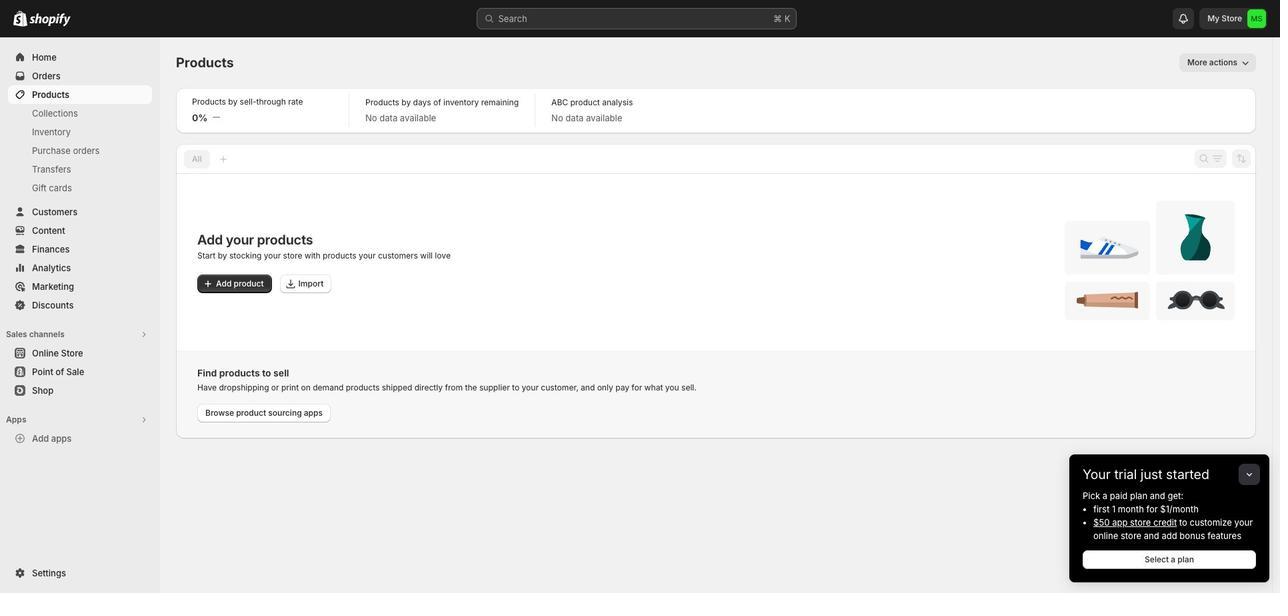 Task type: vqa. For each thing, say whether or not it's contained in the screenshot.
Shopify image
yes



Task type: locate. For each thing, give the bounding box(es) containing it.
shopify image
[[13, 11, 27, 27], [29, 13, 71, 27]]

my store image
[[1248, 9, 1267, 28]]

1 horizontal spatial shopify image
[[29, 13, 71, 27]]



Task type: describe. For each thing, give the bounding box(es) containing it.
start by stocking your store with products your customers will love image
[[1065, 201, 1236, 321]]

0 horizontal spatial shopify image
[[13, 11, 27, 27]]



